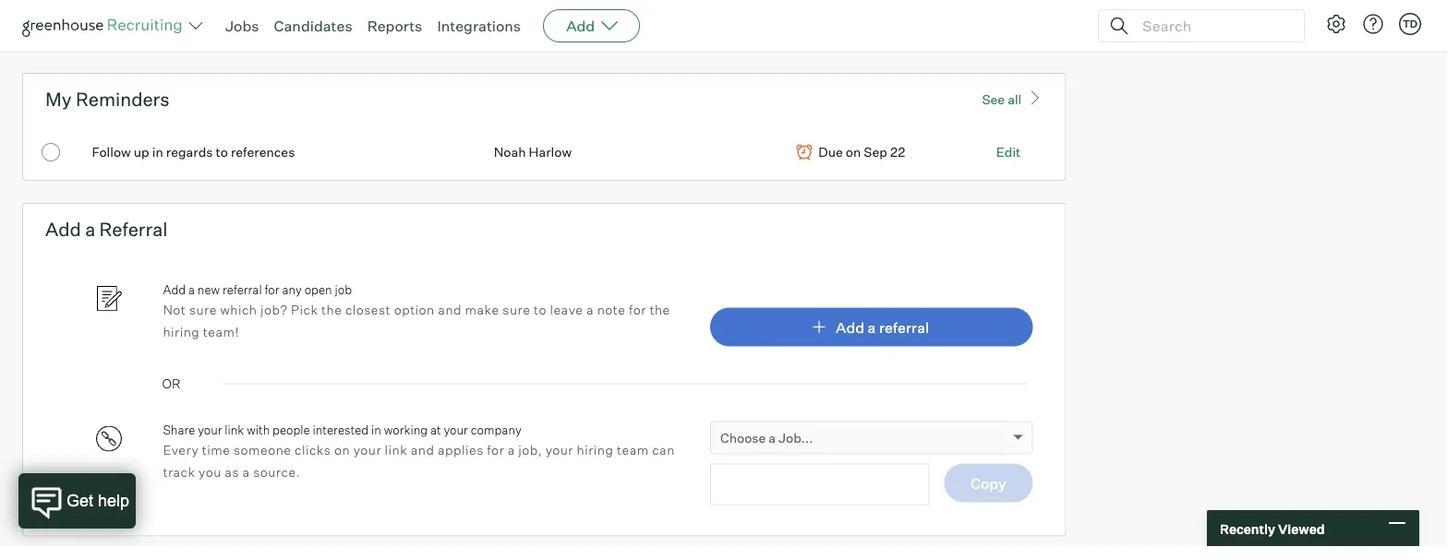 Task type: locate. For each thing, give the bounding box(es) containing it.
to for regards
[[216, 144, 228, 160]]

your up time
[[198, 423, 222, 438]]

job
[[335, 282, 352, 297]]

due
[[818, 144, 843, 160]]

candidates link
[[274, 17, 352, 35]]

2 vertical spatial to
[[534, 302, 547, 318]]

review.
[[205, 9, 247, 25]]

noah harlow
[[494, 144, 572, 160]]

add a referral button
[[710, 308, 1033, 347]]

2 horizontal spatial for
[[629, 302, 646, 318]]

0 horizontal spatial and
[[411, 442, 434, 459]]

your
[[198, 423, 222, 438], [444, 423, 468, 438], [353, 442, 381, 459], [546, 442, 573, 459]]

link
[[225, 423, 244, 438], [385, 442, 407, 459]]

sure right make
[[503, 302, 530, 318]]

1 horizontal spatial referral
[[879, 318, 929, 337]]

edit link
[[996, 144, 1021, 160]]

reminders
[[76, 88, 170, 111]]

1 horizontal spatial on
[[846, 144, 861, 160]]

2 sure from the left
[[503, 302, 530, 318]]

integrations link
[[437, 17, 521, 35]]

1 horizontal spatial in
[[371, 423, 381, 438]]

1 vertical spatial hiring
[[577, 442, 614, 459]]

0 horizontal spatial referral
[[223, 282, 262, 297]]

on
[[846, 144, 861, 160], [334, 442, 350, 459]]

or
[[162, 375, 181, 392]]

recently
[[1220, 521, 1275, 537]]

the right the note at bottom left
[[650, 302, 670, 318]]

0 horizontal spatial sure
[[189, 302, 217, 318]]

choose
[[720, 430, 766, 446]]

you have no applications to review.
[[42, 9, 247, 25]]

applies
[[438, 442, 484, 459]]

your down interested
[[353, 442, 381, 459]]

22
[[890, 144, 905, 160]]

0 vertical spatial in
[[152, 144, 163, 160]]

option
[[394, 302, 435, 318]]

for inside the 'share your link with people interested in working at your company every time someone clicks on your link and applies for a job, your hiring team can track you as a source.'
[[487, 442, 504, 459]]

open
[[304, 282, 332, 297]]

1 vertical spatial and
[[411, 442, 434, 459]]

greenhouse recruiting image
[[22, 15, 188, 37]]

the
[[321, 302, 342, 318], [650, 302, 670, 318]]

see all link
[[982, 89, 1043, 107]]

have
[[67, 9, 95, 25]]

to left leave
[[534, 302, 547, 318]]

hiring
[[163, 324, 200, 340], [577, 442, 614, 459]]

link left with
[[225, 423, 244, 438]]

for down company
[[487, 442, 504, 459]]

2 horizontal spatial to
[[534, 302, 547, 318]]

add
[[566, 17, 595, 35], [45, 218, 81, 241], [163, 282, 186, 297], [836, 318, 865, 337]]

and
[[438, 302, 462, 318], [411, 442, 434, 459]]

0 vertical spatial and
[[438, 302, 462, 318]]

0 vertical spatial link
[[225, 423, 244, 438]]

0 horizontal spatial for
[[265, 282, 279, 297]]

reports link
[[367, 17, 422, 35]]

at
[[430, 423, 441, 438]]

jobs link
[[225, 17, 259, 35]]

for
[[265, 282, 279, 297], [629, 302, 646, 318], [487, 442, 504, 459]]

link down working
[[385, 442, 407, 459]]

1 vertical spatial in
[[371, 423, 381, 438]]

0 horizontal spatial hiring
[[163, 324, 200, 340]]

sure down new
[[189, 302, 217, 318]]

add inside popup button
[[566, 17, 595, 35]]

1 horizontal spatial and
[[438, 302, 462, 318]]

to
[[190, 9, 202, 25], [216, 144, 228, 160], [534, 302, 547, 318]]

to inside the add a new referral for any open job not sure which job? pick the closest option and make sure to leave a note for the hiring team!
[[534, 302, 547, 318]]

in
[[152, 144, 163, 160], [371, 423, 381, 438]]

you
[[42, 9, 64, 25]]

in right up
[[152, 144, 163, 160]]

hiring left team
[[577, 442, 614, 459]]

0 vertical spatial referral
[[223, 282, 262, 297]]

make
[[465, 302, 499, 318]]

0 horizontal spatial on
[[334, 442, 350, 459]]

1 horizontal spatial to
[[216, 144, 228, 160]]

None text field
[[710, 464, 929, 506]]

to right regards
[[216, 144, 228, 160]]

track
[[163, 464, 195, 480]]

hiring down not
[[163, 324, 200, 340]]

reports
[[367, 17, 422, 35]]

td button
[[1399, 13, 1421, 35]]

0 vertical spatial hiring
[[163, 324, 200, 340]]

people
[[273, 423, 310, 438]]

add a referral
[[45, 218, 168, 241]]

add inside the add a new referral for any open job not sure which job? pick the closest option and make sure to leave a note for the hiring team!
[[163, 282, 186, 297]]

team
[[617, 442, 649, 459]]

on down interested
[[334, 442, 350, 459]]

1 horizontal spatial for
[[487, 442, 504, 459]]

your right the job,
[[546, 442, 573, 459]]

in left working
[[371, 423, 381, 438]]

and down 'at' at the left bottom of the page
[[411, 442, 434, 459]]

add for add a referral
[[45, 218, 81, 241]]

referral
[[99, 218, 168, 241]]

0 horizontal spatial in
[[152, 144, 163, 160]]

1 vertical spatial for
[[629, 302, 646, 318]]

a
[[85, 218, 95, 241], [188, 282, 195, 297], [586, 302, 594, 318], [868, 318, 876, 337], [769, 430, 776, 446], [508, 442, 515, 459], [242, 464, 250, 480]]

for right the note at bottom left
[[629, 302, 646, 318]]

0 horizontal spatial to
[[190, 9, 202, 25]]

add a new referral for any open job not sure which job? pick the closest option and make sure to leave a note for the hiring team!
[[163, 282, 670, 340]]

jobs
[[225, 17, 259, 35]]

0 horizontal spatial the
[[321, 302, 342, 318]]

edit
[[996, 144, 1021, 160]]

1 vertical spatial referral
[[879, 318, 929, 337]]

referral
[[223, 282, 262, 297], [879, 318, 929, 337]]

clicks
[[295, 442, 331, 459]]

0 vertical spatial to
[[190, 9, 202, 25]]

1 horizontal spatial hiring
[[577, 442, 614, 459]]

add inside button
[[836, 318, 865, 337]]

integrations
[[437, 17, 521, 35]]

time
[[202, 442, 230, 459]]

recently viewed
[[1220, 521, 1325, 537]]

add for add a new referral for any open job not sure which job? pick the closest option and make sure to leave a note for the hiring team!
[[163, 282, 186, 297]]

on left "sep"
[[846, 144, 861, 160]]

job...
[[779, 430, 813, 446]]

company
[[471, 423, 522, 438]]

source.
[[253, 464, 300, 480]]

to left review.
[[190, 9, 202, 25]]

candidates
[[274, 17, 352, 35]]

someone
[[234, 442, 291, 459]]

1 horizontal spatial the
[[650, 302, 670, 318]]

td
[[1403, 18, 1418, 30]]

for left "any"
[[265, 282, 279, 297]]

0 vertical spatial for
[[265, 282, 279, 297]]

1 the from the left
[[321, 302, 342, 318]]

1 horizontal spatial link
[[385, 442, 407, 459]]

hiring inside the 'share your link with people interested in working at your company every time someone clicks on your link and applies for a job, your hiring team can track you as a source.'
[[577, 442, 614, 459]]

2 vertical spatial for
[[487, 442, 504, 459]]

1 vertical spatial on
[[334, 442, 350, 459]]

1 vertical spatial to
[[216, 144, 228, 160]]

the down job
[[321, 302, 342, 318]]

1 horizontal spatial sure
[[503, 302, 530, 318]]

and left make
[[438, 302, 462, 318]]

sure
[[189, 302, 217, 318], [503, 302, 530, 318]]

referral inside button
[[879, 318, 929, 337]]



Task type: vqa. For each thing, say whether or not it's contained in the screenshot.
the Add corresponding to Add a new referral for any open job Not sure which job? Pick the closest option and make sure to leave a note for the hiring team!
yes



Task type: describe. For each thing, give the bounding box(es) containing it.
no
[[98, 9, 113, 25]]

pick
[[291, 302, 318, 318]]

my
[[45, 88, 72, 111]]

new
[[197, 282, 220, 297]]

leave
[[550, 302, 583, 318]]

and inside the add a new referral for any open job not sure which job? pick the closest option and make sure to leave a note for the hiring team!
[[438, 302, 462, 318]]

harlow
[[529, 144, 572, 160]]

and inside the 'share your link with people interested in working at your company every time someone clicks on your link and applies for a job, your hiring team can track you as a source.'
[[411, 442, 434, 459]]

to for applications
[[190, 9, 202, 25]]

up
[[134, 144, 149, 160]]

job?
[[261, 302, 288, 318]]

on inside the 'share your link with people interested in working at your company every time someone clicks on your link and applies for a job, your hiring team can track you as a source.'
[[334, 442, 350, 459]]

1 sure from the left
[[189, 302, 217, 318]]

see
[[982, 91, 1005, 107]]

my reminders
[[45, 88, 170, 111]]

add for add
[[566, 17, 595, 35]]

closest
[[345, 302, 391, 318]]

regards
[[166, 144, 213, 160]]

add a referral link
[[710, 308, 1033, 347]]

add a referral
[[836, 318, 929, 337]]

configure image
[[1325, 13, 1347, 35]]

hiring inside the add a new referral for any open job not sure which job? pick the closest option and make sure to leave a note for the hiring team!
[[163, 324, 200, 340]]

Search text field
[[1138, 12, 1287, 39]]

0 horizontal spatial link
[[225, 423, 244, 438]]

see all
[[982, 91, 1022, 107]]

0 vertical spatial on
[[846, 144, 861, 160]]

referral inside the add a new referral for any open job not sure which job? pick the closest option and make sure to leave a note for the hiring team!
[[223, 282, 262, 297]]

in inside the 'share your link with people interested in working at your company every time someone clicks on your link and applies for a job, your hiring team can track you as a source.'
[[371, 423, 381, 438]]

applications
[[115, 9, 188, 25]]

can
[[652, 442, 675, 459]]

follow
[[92, 144, 131, 160]]

you
[[199, 464, 221, 480]]

team!
[[203, 324, 239, 340]]

due on sep 22
[[818, 144, 905, 160]]

sep
[[864, 144, 887, 160]]

noah
[[494, 144, 526, 160]]

as
[[225, 464, 239, 480]]

add button
[[543, 9, 640, 42]]

share
[[163, 423, 195, 438]]

note
[[597, 302, 626, 318]]

job,
[[518, 442, 542, 459]]

any
[[282, 282, 302, 297]]

viewed
[[1278, 521, 1325, 537]]

every
[[163, 442, 199, 459]]

all
[[1008, 91, 1022, 107]]

your right 'at' at the left bottom of the page
[[444, 423, 468, 438]]

with
[[247, 423, 270, 438]]

1 vertical spatial link
[[385, 442, 407, 459]]

2 the from the left
[[650, 302, 670, 318]]

follow up in regards to references
[[92, 144, 295, 160]]

which
[[220, 302, 257, 318]]

noah harlow link
[[494, 144, 572, 160]]

choose a job...
[[720, 430, 813, 446]]

add for add a referral
[[836, 318, 865, 337]]

td button
[[1395, 9, 1425, 39]]

interested
[[313, 423, 369, 438]]

references
[[231, 144, 295, 160]]

share your link with people interested in working at your company every time someone clicks on your link and applies for a job, your hiring team can track you as a source.
[[163, 423, 675, 480]]

a inside button
[[868, 318, 876, 337]]

working
[[384, 423, 428, 438]]

not
[[163, 302, 186, 318]]



